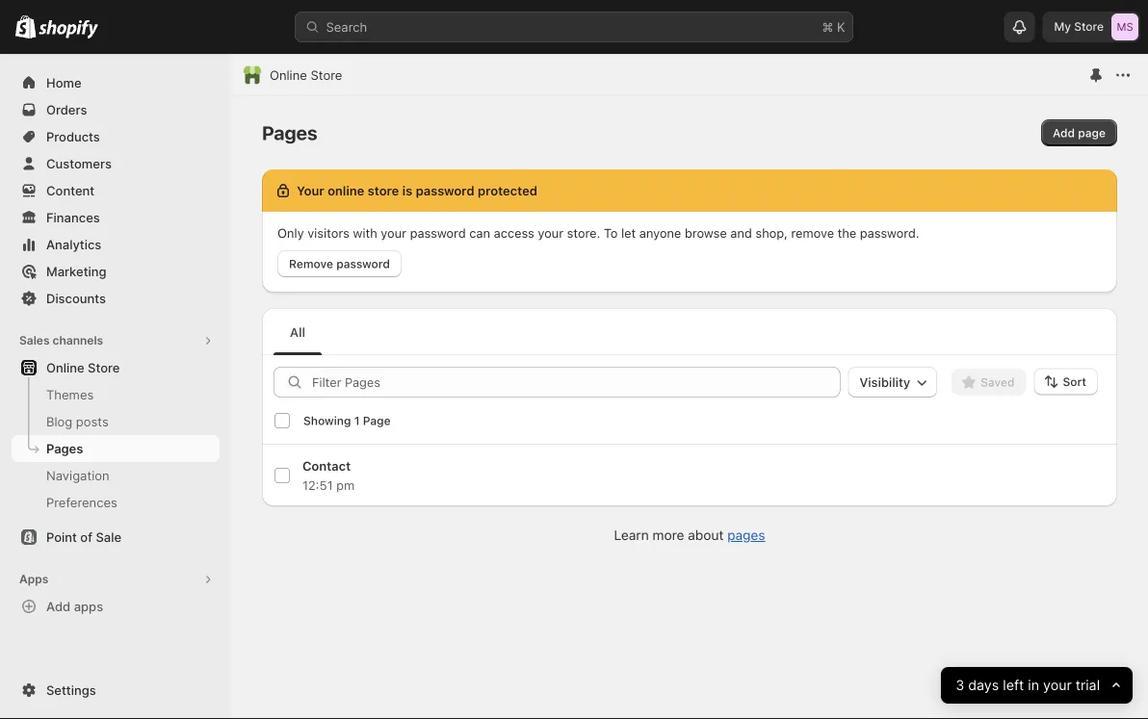 Task type: describe. For each thing, give the bounding box(es) containing it.
customers
[[46, 156, 112, 171]]

sales channels
[[19, 334, 103, 348]]

content
[[46, 183, 95, 198]]

navigation link
[[12, 463, 220, 490]]

sales channels button
[[12, 328, 220, 355]]

products link
[[12, 123, 220, 150]]

your
[[1043, 678, 1072, 694]]

content link
[[12, 177, 220, 204]]

sales
[[19, 334, 50, 348]]

⌘
[[823, 19, 834, 34]]

marketing link
[[12, 258, 220, 285]]

discounts link
[[12, 285, 220, 312]]

1 vertical spatial online
[[46, 360, 84, 375]]

left
[[1003, 678, 1024, 694]]

orders link
[[12, 96, 220, 123]]

my store
[[1055, 20, 1104, 34]]

blog posts link
[[12, 409, 220, 436]]

home
[[46, 75, 82, 90]]

blog
[[46, 414, 72, 429]]

point of sale button
[[0, 524, 231, 551]]

apps
[[74, 599, 103, 614]]

themes
[[46, 387, 94, 402]]

⌘ k
[[823, 19, 846, 34]]

0 vertical spatial online store link
[[270, 66, 342, 85]]

add apps button
[[12, 594, 220, 621]]

point of sale link
[[12, 524, 220, 551]]

settings
[[46, 683, 96, 698]]

1 vertical spatial online store
[[46, 360, 120, 375]]

pages
[[46, 441, 83, 456]]

search
[[326, 19, 367, 34]]

navigation
[[46, 468, 109, 483]]

my store image
[[1112, 13, 1139, 40]]

1 horizontal spatial store
[[311, 67, 342, 82]]

channels
[[53, 334, 103, 348]]

settings link
[[12, 677, 220, 704]]

0 horizontal spatial online store link
[[12, 355, 220, 382]]

days
[[969, 678, 999, 694]]

point
[[46, 530, 77, 545]]

online store image
[[243, 66, 262, 85]]

finances link
[[12, 204, 220, 231]]

in
[[1028, 678, 1040, 694]]



Task type: locate. For each thing, give the bounding box(es) containing it.
0 horizontal spatial store
[[88, 360, 120, 375]]

shopify image
[[39, 20, 99, 39]]

marketing
[[46, 264, 106, 279]]

online
[[270, 67, 307, 82], [46, 360, 84, 375]]

add
[[46, 599, 71, 614]]

products
[[46, 129, 100, 144]]

sale
[[96, 530, 121, 545]]

finances
[[46, 210, 100, 225]]

online store link
[[270, 66, 342, 85], [12, 355, 220, 382]]

home link
[[12, 69, 220, 96]]

0 horizontal spatial online
[[46, 360, 84, 375]]

preferences
[[46, 495, 117, 510]]

1 horizontal spatial online
[[270, 67, 307, 82]]

point of sale
[[46, 530, 121, 545]]

trial
[[1076, 678, 1100, 694]]

2 horizontal spatial store
[[1075, 20, 1104, 34]]

0 horizontal spatial online store
[[46, 360, 120, 375]]

analytics
[[46, 237, 101, 252]]

online store right online store icon
[[270, 67, 342, 82]]

1 vertical spatial store
[[311, 67, 342, 82]]

of
[[80, 530, 92, 545]]

apps
[[19, 573, 48, 587]]

online store link right online store icon
[[270, 66, 342, 85]]

online down sales channels
[[46, 360, 84, 375]]

shopify image
[[15, 15, 36, 38]]

blog posts
[[46, 414, 109, 429]]

0 vertical spatial store
[[1075, 20, 1104, 34]]

discounts
[[46, 291, 106, 306]]

online store
[[270, 67, 342, 82], [46, 360, 120, 375]]

3 days left in your trial button
[[941, 668, 1133, 704]]

online store down 'channels'
[[46, 360, 120, 375]]

my
[[1055, 20, 1072, 34]]

1 vertical spatial online store link
[[12, 355, 220, 382]]

1 horizontal spatial online store
[[270, 67, 342, 82]]

store right my on the right of the page
[[1075, 20, 1104, 34]]

online right online store icon
[[270, 67, 307, 82]]

3 days left in your trial
[[956, 678, 1100, 694]]

pages link
[[12, 436, 220, 463]]

posts
[[76, 414, 109, 429]]

store down the "sales channels" button
[[88, 360, 120, 375]]

store down search on the left
[[311, 67, 342, 82]]

orders
[[46, 102, 87, 117]]

customers link
[[12, 150, 220, 177]]

2 vertical spatial store
[[88, 360, 120, 375]]

0 vertical spatial online
[[270, 67, 307, 82]]

online store link down 'channels'
[[12, 355, 220, 382]]

apps button
[[12, 567, 220, 594]]

add apps
[[46, 599, 103, 614]]

store
[[1075, 20, 1104, 34], [311, 67, 342, 82], [88, 360, 120, 375]]

analytics link
[[12, 231, 220, 258]]

0 vertical spatial online store
[[270, 67, 342, 82]]

k
[[837, 19, 846, 34]]

themes link
[[12, 382, 220, 409]]

1 horizontal spatial online store link
[[270, 66, 342, 85]]

3
[[956, 678, 965, 694]]

preferences link
[[12, 490, 220, 517]]



Task type: vqa. For each thing, say whether or not it's contained in the screenshot.
2nd GRID from right
no



